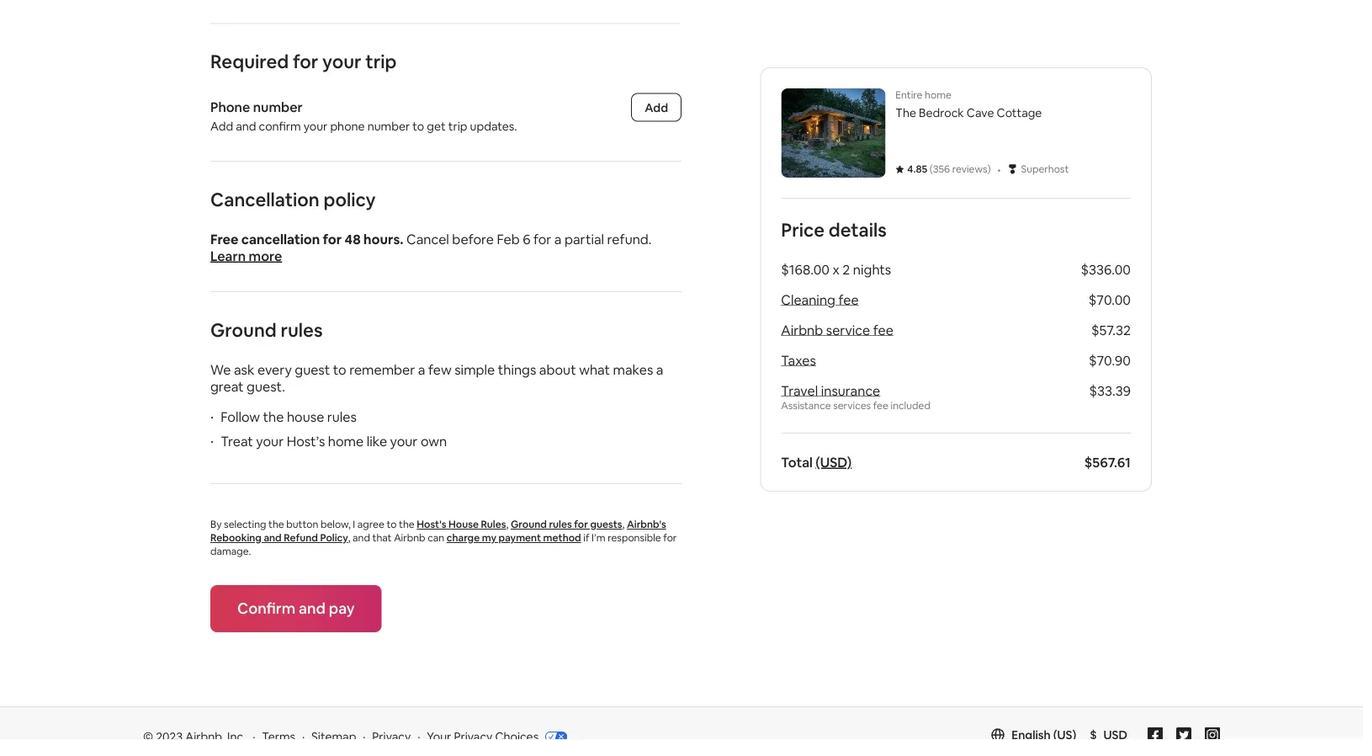 Task type: locate. For each thing, give the bounding box(es) containing it.
cancel
[[407, 230, 449, 248]]

0 horizontal spatial to
[[333, 361, 347, 378]]

1 horizontal spatial to
[[387, 518, 397, 531]]

1 horizontal spatial home
[[925, 88, 952, 101]]

that
[[373, 531, 392, 544]]

1 vertical spatial add
[[210, 119, 233, 134]]

details
[[829, 218, 887, 242]]

0 vertical spatial add
[[645, 100, 668, 115]]

ground up payment
[[511, 518, 547, 531]]

1 horizontal spatial number
[[368, 119, 410, 134]]

, down below,
[[348, 531, 351, 544]]

required for your trip
[[210, 50, 397, 74]]

1 horizontal spatial trip
[[448, 119, 468, 134]]

rules up guest at the left of the page
[[281, 318, 323, 342]]

1 vertical spatial fee
[[874, 321, 894, 338]]

,
[[506, 518, 509, 531], [623, 518, 625, 531], [348, 531, 351, 544]]

1 horizontal spatial airbnb
[[782, 321, 824, 338]]

airbnb service fee button
[[782, 321, 894, 338]]

0 horizontal spatial home
[[328, 432, 364, 450]]

add inside "button"
[[645, 100, 668, 115]]

great
[[210, 378, 244, 395]]

included
[[891, 399, 931, 412]]

, up charge my payment method button
[[506, 518, 509, 531]]

to inside we ask every guest to remember a few simple things about what makes a great guest.
[[333, 361, 347, 378]]

price details
[[782, 218, 887, 242]]

travel insurance button
[[782, 382, 881, 399]]

button
[[286, 518, 318, 531]]

and down i
[[353, 531, 370, 544]]

number up confirm
[[253, 98, 303, 115]]

1 horizontal spatial ,
[[506, 518, 509, 531]]

48
[[345, 230, 361, 248]]

for
[[293, 50, 319, 74], [323, 230, 342, 248], [534, 230, 552, 248], [574, 518, 588, 531], [664, 531, 677, 544]]

and left pay
[[299, 599, 326, 618]]

phone
[[210, 98, 250, 115]]

1 horizontal spatial a
[[555, 230, 562, 248]]

2 vertical spatial rules
[[549, 518, 572, 531]]

, up responsible
[[623, 518, 625, 531]]

if
[[584, 531, 590, 544]]

to up that
[[387, 518, 397, 531]]

refund.
[[608, 230, 652, 248]]

and left refund
[[264, 531, 282, 544]]

fee right services
[[874, 399, 889, 412]]

and down phone
[[236, 119, 256, 134]]

charge
[[447, 531, 480, 544]]

6
[[523, 230, 531, 248]]

rules up method
[[549, 518, 572, 531]]

ground up ask
[[210, 318, 277, 342]]

2 horizontal spatial to
[[413, 119, 425, 134]]

number right phone at the left top
[[368, 119, 410, 134]]

if i'm responsible for damage.
[[210, 531, 677, 558]]

ground
[[210, 318, 277, 342], [511, 518, 547, 531]]

0 horizontal spatial ground
[[210, 318, 277, 342]]

home left like
[[328, 432, 364, 450]]

0 horizontal spatial trip
[[366, 50, 397, 74]]

navigate to twitter image
[[1177, 727, 1192, 740]]

follow
[[221, 408, 260, 426]]

0 vertical spatial home
[[925, 88, 952, 101]]

the
[[896, 105, 917, 120]]

makes
[[613, 361, 654, 378]]

2
[[843, 261, 851, 278]]

airbnb up taxes
[[782, 321, 824, 338]]

0 vertical spatial ground
[[210, 318, 277, 342]]

nights
[[854, 261, 892, 278]]

total
[[782, 453, 813, 471]]

host's
[[417, 518, 447, 531]]

travel
[[782, 382, 819, 399]]

2 vertical spatial to
[[387, 518, 397, 531]]

)
[[988, 162, 991, 176]]

1 horizontal spatial add
[[645, 100, 668, 115]]

for inside "if i'm responsible for damage."
[[664, 531, 677, 544]]

simple
[[455, 361, 495, 378]]

trip up phone number add and confirm your phone number to get trip updates.
[[366, 50, 397, 74]]

the
[[263, 408, 284, 426], [269, 518, 284, 531], [399, 518, 415, 531]]

trip right get
[[448, 119, 468, 134]]

and
[[236, 119, 256, 134], [264, 531, 282, 544], [353, 531, 370, 544], [299, 599, 326, 618]]

a left few
[[418, 361, 426, 378]]

2 vertical spatial fee
[[874, 399, 889, 412]]

rules inside follow the house rules treat your host's home like your own
[[327, 408, 357, 426]]

the down guest.
[[263, 408, 284, 426]]

$57.32
[[1092, 321, 1132, 338]]

fee right the service
[[874, 321, 894, 338]]

to left get
[[413, 119, 425, 134]]

airbnb's rebooking and refund policy button
[[210, 518, 667, 544]]

every
[[258, 361, 292, 378]]

superhost
[[1022, 162, 1069, 176]]

we ask every guest to remember a few simple things about what makes a great guest.
[[210, 361, 664, 395]]

your right treat
[[256, 432, 284, 450]]

airbnb's rebooking and refund policy
[[210, 518, 667, 544]]

0 vertical spatial airbnb
[[782, 321, 824, 338]]

home up bedrock
[[925, 88, 952, 101]]

0 vertical spatial to
[[413, 119, 425, 134]]

and inside phone number add and confirm your phone number to get trip updates.
[[236, 119, 256, 134]]

0 vertical spatial trip
[[366, 50, 397, 74]]

2 horizontal spatial a
[[657, 361, 664, 378]]

your
[[323, 50, 362, 74], [304, 119, 328, 134], [256, 432, 284, 450], [390, 432, 418, 450]]

$168.00
[[782, 261, 830, 278]]

navigate to instagram image
[[1206, 727, 1221, 740]]

partial
[[565, 230, 605, 248]]

to right guest at the left of the page
[[333, 361, 347, 378]]

insurance
[[821, 382, 881, 399]]

x
[[833, 261, 840, 278]]

0 horizontal spatial add
[[210, 119, 233, 134]]

bedrock
[[919, 105, 965, 120]]

0 horizontal spatial rules
[[281, 318, 323, 342]]

airbnb down by selecting the button below, i agree to the host's house rules , ground rules for guests ,
[[394, 531, 426, 544]]

0 horizontal spatial a
[[418, 361, 426, 378]]

home inside entire home the bedrock cave cottage
[[925, 88, 952, 101]]

the inside follow the house rules treat your host's home like your own
[[263, 408, 284, 426]]

free
[[210, 230, 239, 248]]

treat
[[221, 432, 253, 450]]

house
[[449, 518, 479, 531]]

trip inside phone number add and confirm your phone number to get trip updates.
[[448, 119, 468, 134]]

home inside follow the house rules treat your host's home like your own
[[328, 432, 364, 450]]

we
[[210, 361, 231, 378]]

a right makes on the left of page
[[657, 361, 664, 378]]

0 horizontal spatial number
[[253, 98, 303, 115]]

rules
[[281, 318, 323, 342], [327, 408, 357, 426], [549, 518, 572, 531]]

pay
[[329, 599, 355, 618]]

learn more button
[[210, 247, 282, 264]]

1 vertical spatial rules
[[327, 408, 357, 426]]

entire
[[896, 88, 923, 101]]

a left partial
[[555, 230, 562, 248]]

cave
[[967, 105, 995, 120]]

1 horizontal spatial ground
[[511, 518, 547, 531]]

1 vertical spatial home
[[328, 432, 364, 450]]

by
[[210, 518, 222, 531]]

1 vertical spatial number
[[368, 119, 410, 134]]

rules right house
[[327, 408, 357, 426]]

few
[[428, 361, 452, 378]]

get
[[427, 119, 446, 134]]

and inside airbnb's rebooking and refund policy
[[264, 531, 282, 544]]

feb
[[497, 230, 520, 248]]

1 horizontal spatial rules
[[327, 408, 357, 426]]

to inside phone number add and confirm your phone number to get trip updates.
[[413, 119, 425, 134]]

$70.00
[[1089, 291, 1132, 308]]

more
[[249, 247, 282, 264]]

follow the house rules treat your host's home like your own
[[221, 408, 447, 450]]

1 vertical spatial trip
[[448, 119, 468, 134]]

confirm and pay button
[[210, 585, 382, 632]]

navigate to facebook image
[[1148, 727, 1164, 740]]

0 horizontal spatial airbnb
[[394, 531, 426, 544]]

2 horizontal spatial rules
[[549, 518, 572, 531]]

for down "airbnb's"
[[664, 531, 677, 544]]

taxes button
[[782, 351, 817, 369]]

0 vertical spatial number
[[253, 98, 303, 115]]

fee up the service
[[839, 291, 859, 308]]

$168.00 x 2 nights
[[782, 261, 892, 278]]

airbnb
[[782, 321, 824, 338], [394, 531, 426, 544]]

fee for service
[[874, 321, 894, 338]]

cleaning fee
[[782, 291, 859, 308]]

your left phone at the left top
[[304, 119, 328, 134]]

1 vertical spatial to
[[333, 361, 347, 378]]



Task type: vqa. For each thing, say whether or not it's contained in the screenshot.
$296
no



Task type: describe. For each thing, give the bounding box(es) containing it.
free cancellation for 48 hours. cancel before feb 6 for a partial refund. learn more
[[210, 230, 652, 264]]

service
[[827, 321, 871, 338]]

charge my payment method button
[[447, 531, 581, 544]]

cleaning
[[782, 291, 836, 308]]

for up if
[[574, 518, 588, 531]]

i'm
[[592, 531, 606, 544]]

agree
[[358, 518, 385, 531]]

fee for services
[[874, 399, 889, 412]]

by selecting the button below, i agree to the host's house rules , ground rules for guests ,
[[210, 518, 627, 531]]

services
[[834, 399, 871, 412]]

the left the host's
[[399, 518, 415, 531]]

assistance
[[782, 399, 831, 412]]

remember
[[350, 361, 415, 378]]

confirm
[[259, 119, 301, 134]]

, and that airbnb can charge my payment method
[[348, 531, 581, 544]]

add inside phone number add and confirm your phone number to get trip updates.
[[210, 119, 233, 134]]

host's house rules button
[[417, 518, 506, 531]]

refund
[[284, 531, 318, 544]]

guests
[[591, 518, 623, 531]]

add button
[[632, 93, 682, 122]]

0 vertical spatial fee
[[839, 291, 859, 308]]

cleaning fee button
[[782, 291, 859, 308]]

4.85 ( 356 reviews )
[[908, 162, 991, 176]]

host's
[[287, 432, 325, 450]]

1 vertical spatial ground
[[511, 518, 547, 531]]

can
[[428, 531, 445, 544]]

•
[[998, 160, 1001, 178]]

ask
[[234, 361, 255, 378]]

$336.00
[[1081, 261, 1132, 278]]

learn
[[210, 247, 246, 264]]

ground rules
[[210, 318, 323, 342]]

cancellation
[[241, 230, 320, 248]]

updates.
[[470, 119, 517, 134]]

for left 48
[[323, 230, 342, 248]]

2 horizontal spatial ,
[[623, 518, 625, 531]]

your right like
[[390, 432, 418, 450]]

total (usd)
[[782, 453, 852, 471]]

below,
[[321, 518, 351, 531]]

$70.90
[[1089, 351, 1132, 369]]

rebooking
[[210, 531, 262, 544]]

0 horizontal spatial ,
[[348, 531, 351, 544]]

own
[[421, 432, 447, 450]]

356
[[933, 162, 951, 176]]

things
[[498, 361, 537, 378]]

responsible
[[608, 531, 661, 544]]

payment
[[499, 531, 541, 544]]

required
[[210, 50, 289, 74]]

entire home the bedrock cave cottage
[[896, 88, 1043, 120]]

(usd)
[[816, 453, 852, 471]]

ground rules for guests link
[[511, 518, 623, 531]]

selecting
[[224, 518, 266, 531]]

house
[[287, 408, 324, 426]]

4.85
[[908, 162, 928, 176]]

guest
[[295, 361, 330, 378]]

$33.39
[[1090, 382, 1132, 399]]

taxes
[[782, 351, 817, 369]]

1 vertical spatial airbnb
[[394, 531, 426, 544]]

my
[[482, 531, 497, 544]]

$567.61
[[1085, 453, 1132, 471]]

reviews
[[953, 162, 988, 176]]

assistance services fee included
[[782, 399, 931, 412]]

(usd) button
[[816, 453, 852, 471]]

damage.
[[210, 545, 251, 558]]

airbnb's
[[627, 518, 667, 531]]

your up phone number add and confirm your phone number to get trip updates.
[[323, 50, 362, 74]]

cottage
[[997, 105, 1043, 120]]

travel insurance
[[782, 382, 881, 399]]

price
[[782, 218, 825, 242]]

method
[[544, 531, 581, 544]]

confirm and pay
[[237, 599, 355, 618]]

like
[[367, 432, 387, 450]]

cancellation policy
[[210, 187, 376, 211]]

a inside free cancellation for 48 hours. cancel before feb 6 for a partial refund. learn more
[[555, 230, 562, 248]]

phone
[[330, 119, 365, 134]]

for right required
[[293, 50, 319, 74]]

hours.
[[364, 230, 404, 248]]

policy
[[320, 531, 348, 544]]

rules
[[481, 518, 506, 531]]

about
[[540, 361, 576, 378]]

for right 6
[[534, 230, 552, 248]]

0 vertical spatial rules
[[281, 318, 323, 342]]

phone number add and confirm your phone number to get trip updates.
[[210, 98, 517, 134]]

airbnb service fee
[[782, 321, 894, 338]]

your inside phone number add and confirm your phone number to get trip updates.
[[304, 119, 328, 134]]

the left button
[[269, 518, 284, 531]]



